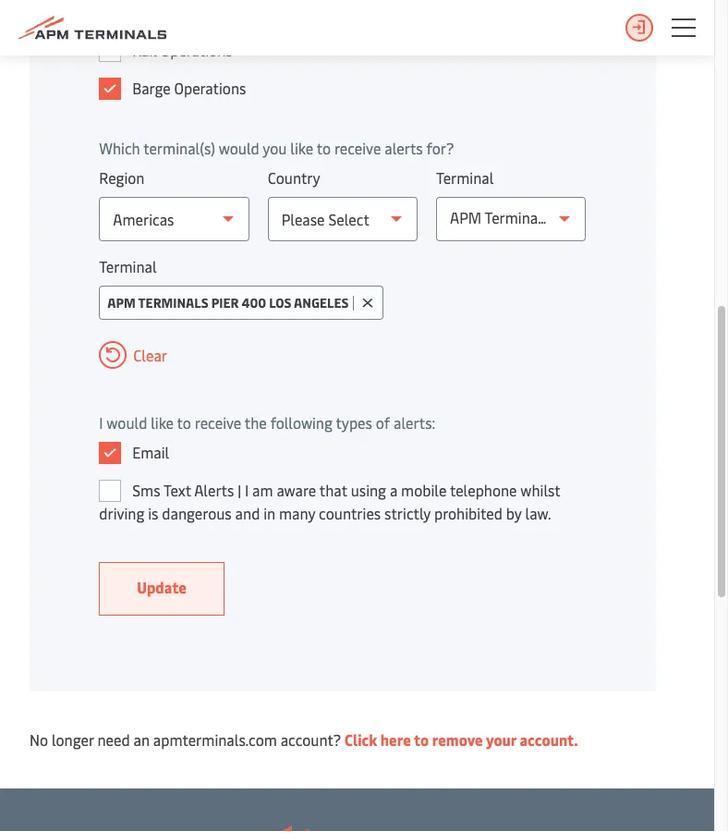 Task type: locate. For each thing, give the bounding box(es) containing it.
operations down rail operations
[[174, 78, 246, 98]]

2 vertical spatial to
[[414, 730, 429, 750]]

0 vertical spatial i
[[99, 412, 103, 433]]

400 inside button
[[242, 294, 266, 312]]

400
[[582, 207, 609, 227], [242, 294, 266, 312]]

receive left alerts
[[335, 138, 381, 158]]

apm
[[450, 207, 482, 227], [108, 294, 136, 312]]

terminals
[[485, 207, 550, 227], [138, 294, 209, 312]]

1 vertical spatial los
[[269, 294, 292, 312]]

Email checkbox
[[99, 442, 121, 464]]

Barge Operations checkbox
[[99, 78, 121, 100]]

barge operations
[[132, 78, 246, 98]]

receive
[[335, 138, 381, 158], [195, 412, 242, 433]]

apm up clear button on the left of page
[[108, 294, 136, 312]]

apm terminals pier 400 los angeles button
[[99, 286, 384, 320]]

operations
[[161, 40, 233, 60], [174, 78, 246, 98]]

1 horizontal spatial to
[[317, 138, 331, 158]]

0 vertical spatial receive
[[335, 138, 381, 158]]

rail operations
[[132, 40, 233, 60]]

following
[[271, 412, 333, 433]]

aware
[[277, 480, 317, 500]]

0 vertical spatial 400
[[582, 207, 609, 227]]

0 horizontal spatial i
[[99, 412, 103, 433]]

terminal down for?
[[437, 167, 494, 188]]

like up email
[[151, 412, 174, 433]]

0 vertical spatial operations
[[161, 40, 233, 60]]

1 horizontal spatial apm terminals pier 400 los angeles
[[450, 207, 692, 227]]

0 horizontal spatial apm
[[108, 294, 136, 312]]

am
[[253, 480, 273, 500]]

clear
[[133, 345, 167, 365]]

i right |
[[245, 480, 249, 500]]

1 vertical spatial i
[[245, 480, 249, 500]]

1 horizontal spatial pier
[[553, 207, 579, 227]]

los
[[613, 207, 636, 227], [269, 294, 292, 312]]

account.
[[520, 730, 579, 750]]

1 vertical spatial pier
[[211, 294, 239, 312]]

prohibited
[[435, 503, 503, 523]]

1 vertical spatial like
[[151, 412, 174, 433]]

0 horizontal spatial angeles
[[294, 294, 349, 312]]

1 horizontal spatial would
[[219, 138, 260, 158]]

no longer need an apmterminals.com account? click here to remove your account.
[[30, 730, 579, 750]]

region
[[99, 167, 145, 188]]

1 horizontal spatial like
[[291, 138, 314, 158]]

1 horizontal spatial terminals
[[485, 207, 550, 227]]

would up email checkbox
[[107, 412, 147, 433]]

1 vertical spatial apm terminals pier 400 los angeles
[[108, 294, 349, 312]]

0 vertical spatial apm
[[450, 207, 482, 227]]

sms text alerts | i am aware that using a mobile telephone whilst driving is dangerous and in many countries strictly prohibited by law.
[[99, 480, 561, 523]]

which terminal(s) would you like to receive alerts for?
[[99, 138, 454, 158]]

1 horizontal spatial receive
[[335, 138, 381, 158]]

strictly
[[385, 503, 431, 523]]

1 horizontal spatial 400
[[582, 207, 609, 227]]

account?
[[281, 730, 341, 750]]

apm down for?
[[450, 207, 482, 227]]

1 vertical spatial apm
[[108, 294, 136, 312]]

sms
[[132, 480, 160, 500]]

0 vertical spatial pier
[[553, 207, 579, 227]]

law.
[[526, 503, 552, 523]]

and
[[235, 503, 260, 523]]

0 horizontal spatial 400
[[242, 294, 266, 312]]

to
[[317, 138, 331, 158], [177, 412, 191, 433], [414, 730, 429, 750]]

would left you
[[219, 138, 260, 158]]

terminal up clear button on the left of page
[[99, 256, 157, 277]]

pier inside button
[[211, 294, 239, 312]]

1 vertical spatial terminal
[[99, 256, 157, 277]]

i up email checkbox
[[99, 412, 103, 433]]

0 vertical spatial like
[[291, 138, 314, 158]]

click
[[345, 730, 378, 750]]

operations up barge operations
[[161, 40, 233, 60]]

receive left "the"
[[195, 412, 242, 433]]

longer
[[52, 730, 94, 750]]

pier
[[553, 207, 579, 227], [211, 294, 239, 312]]

1 horizontal spatial i
[[245, 480, 249, 500]]

0 vertical spatial would
[[219, 138, 260, 158]]

0 horizontal spatial apm terminals pier 400 los angeles
[[108, 294, 349, 312]]

angeles inside button
[[294, 294, 349, 312]]

apm terminals pier 400 los angeles
[[450, 207, 692, 227], [108, 294, 349, 312]]

using
[[351, 480, 387, 500]]

0 horizontal spatial pier
[[211, 294, 239, 312]]

0 horizontal spatial los
[[269, 294, 292, 312]]

to up the text
[[177, 412, 191, 433]]

1 vertical spatial would
[[107, 412, 147, 433]]

|
[[238, 480, 241, 500]]

to right here
[[414, 730, 429, 750]]

like
[[291, 138, 314, 158], [151, 412, 174, 433]]

1 vertical spatial terminals
[[138, 294, 209, 312]]

would
[[219, 138, 260, 158], [107, 412, 147, 433]]

like right you
[[291, 138, 314, 158]]

apm terminals pier 400 los angeles inside button
[[108, 294, 349, 312]]

0 horizontal spatial like
[[151, 412, 174, 433]]

0 horizontal spatial terminals
[[138, 294, 209, 312]]

1 vertical spatial 400
[[242, 294, 266, 312]]

terminal(s)
[[144, 138, 215, 158]]

0 vertical spatial terminal
[[437, 167, 494, 188]]

for?
[[427, 138, 454, 158]]

terminal
[[437, 167, 494, 188], [99, 256, 157, 277]]

1 vertical spatial receive
[[195, 412, 242, 433]]

by
[[507, 503, 522, 523]]

to up country
[[317, 138, 331, 158]]

telephone
[[450, 480, 517, 500]]

you
[[263, 138, 287, 158]]

1 horizontal spatial apm
[[450, 207, 482, 227]]

remove
[[433, 730, 483, 750]]

operations for barge operations
[[174, 78, 246, 98]]

angeles
[[639, 207, 692, 227], [294, 294, 349, 312]]

0 horizontal spatial to
[[177, 412, 191, 433]]

1 horizontal spatial angeles
[[639, 207, 692, 227]]

barge
[[132, 78, 171, 98]]

0 vertical spatial los
[[613, 207, 636, 227]]

here
[[381, 730, 411, 750]]

apm inside button
[[108, 294, 136, 312]]

operations for rail operations
[[161, 40, 233, 60]]

1 horizontal spatial los
[[613, 207, 636, 227]]

i
[[99, 412, 103, 433], [245, 480, 249, 500]]

1 vertical spatial angeles
[[294, 294, 349, 312]]

0 horizontal spatial receive
[[195, 412, 242, 433]]

1 vertical spatial operations
[[174, 78, 246, 98]]

rail
[[132, 40, 157, 60]]



Task type: describe. For each thing, give the bounding box(es) containing it.
clear button
[[99, 341, 167, 369]]

apmterminals.com
[[153, 730, 277, 750]]

update
[[137, 577, 187, 597]]

is
[[148, 503, 159, 523]]

country
[[268, 167, 321, 188]]

types
[[336, 412, 373, 433]]

los inside button
[[269, 294, 292, 312]]

1 vertical spatial to
[[177, 412, 191, 433]]

alerts:
[[394, 412, 436, 433]]

in
[[264, 503, 276, 523]]

of
[[376, 412, 390, 433]]

countries
[[319, 503, 381, 523]]

a
[[390, 480, 398, 500]]

i inside sms text alerts | i am aware that using a mobile telephone whilst driving is dangerous and in many countries strictly prohibited by law.
[[245, 480, 249, 500]]

Rail Operations checkbox
[[99, 40, 121, 62]]

driving
[[99, 503, 145, 523]]

dangerous
[[162, 503, 232, 523]]

need
[[97, 730, 130, 750]]

0 horizontal spatial terminal
[[99, 256, 157, 277]]

which
[[99, 138, 140, 158]]

Sms Text Alerts | I am aware that using a mobile telephone whilst driving is dangerous and in many countries strictly prohibited by law. checkbox
[[99, 480, 121, 502]]

the
[[245, 412, 267, 433]]

text
[[164, 480, 191, 500]]

whilst
[[521, 480, 561, 500]]

your
[[486, 730, 517, 750]]

i would like to receive the following types of alerts:
[[99, 412, 436, 433]]

apmt footer logo image
[[233, 826, 482, 831]]

that
[[320, 480, 347, 500]]

terminals inside button
[[138, 294, 209, 312]]

0 horizontal spatial would
[[107, 412, 147, 433]]

alerts
[[194, 480, 234, 500]]

update button
[[99, 562, 225, 616]]

click here to remove your account. link
[[345, 730, 579, 750]]

0 vertical spatial terminals
[[485, 207, 550, 227]]

mobile
[[401, 480, 447, 500]]

email
[[132, 442, 169, 462]]

1 horizontal spatial terminal
[[437, 167, 494, 188]]

no
[[30, 730, 48, 750]]

0 vertical spatial apm terminals pier 400 los angeles
[[450, 207, 692, 227]]

alerts
[[385, 138, 423, 158]]

Gate Operations checkbox
[[99, 2, 121, 24]]

many
[[279, 503, 316, 523]]

0 vertical spatial angeles
[[639, 207, 692, 227]]

0 vertical spatial to
[[317, 138, 331, 158]]

an
[[134, 730, 150, 750]]

2 horizontal spatial to
[[414, 730, 429, 750]]



Task type: vqa. For each thing, say whether or not it's contained in the screenshot.
dangerous
yes



